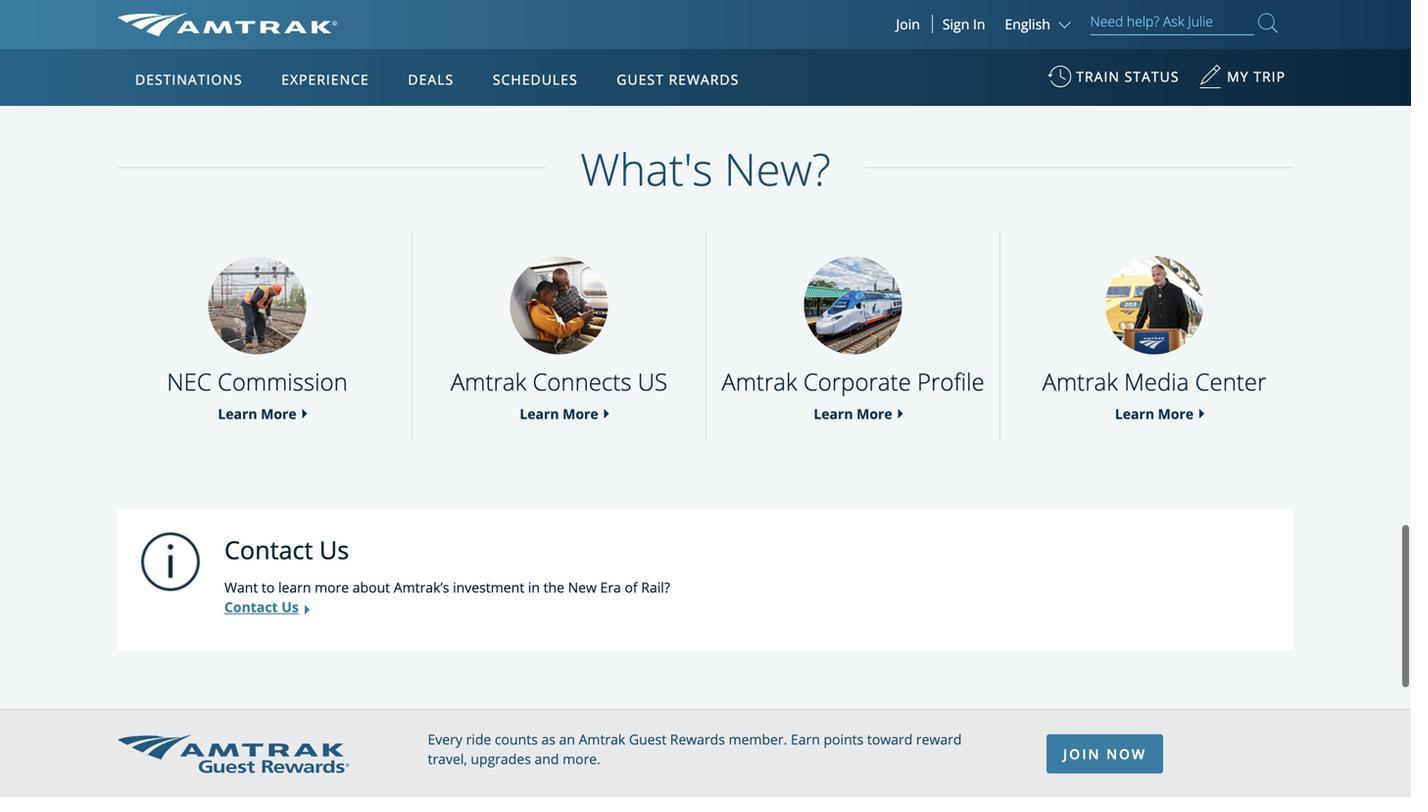 Task type: locate. For each thing, give the bounding box(es) containing it.
0 horizontal spatial projects
[[337, 25, 417, 44]]

projects for see more fleet projects
[[337, 25, 417, 44]]

schedules
[[493, 70, 578, 89]]

fleet
[[284, 25, 331, 44]]

0 vertical spatial guest
[[617, 70, 665, 89]]

regions map image
[[191, 164, 661, 438]]

upgrades
[[471, 750, 531, 768]]

travel,
[[428, 750, 468, 768]]

schedules link
[[485, 49, 586, 106]]

learn more link
[[208, 405, 307, 423], [510, 405, 609, 423], [804, 405, 903, 423], [1106, 405, 1204, 423]]

1 horizontal spatial see
[[585, 26, 614, 44]]

join left "now"
[[1064, 745, 1102, 763]]

amtrak left corporate
[[722, 366, 798, 398]]

see more fleet projects link
[[180, 15, 433, 54]]

us
[[638, 366, 668, 398]]

earn
[[791, 730, 821, 749]]

projects
[[337, 25, 417, 44], [1185, 25, 1264, 44], [748, 26, 827, 44]]

contact us
[[225, 533, 349, 567], [225, 598, 299, 616]]

learn down connects
[[520, 405, 559, 423]]

amtrak connects us learn more
[[451, 366, 668, 423]]

corporate
[[804, 366, 912, 398]]

infrastructure
[[1034, 25, 1179, 44]]

more inside the nec commission learn more
[[261, 405, 297, 423]]

join left sign
[[897, 15, 921, 33]]

application inside banner
[[191, 164, 661, 438]]

0 vertical spatial rewards
[[669, 70, 740, 89]]

2 contact from the top
[[225, 598, 278, 616]]

sign
[[943, 15, 970, 33]]

cars image
[[510, 257, 608, 355]]

learn inside amtrak corporate profile learn more
[[814, 405, 854, 423]]

join button
[[885, 15, 933, 33]]

1 learn from the left
[[218, 405, 257, 423]]

rewards inside every ride counts as an amtrak guest rewards member. earn points toward reward travel, upgrades and more.
[[670, 730, 726, 749]]

projects up my
[[1185, 25, 1264, 44]]

2 horizontal spatial projects
[[1185, 25, 1264, 44]]

more
[[231, 25, 278, 44], [981, 25, 1029, 44], [619, 26, 667, 44], [261, 405, 297, 423], [563, 405, 599, 423], [857, 405, 893, 423], [1159, 405, 1194, 423]]

amtrak for amtrak media center
[[1043, 366, 1119, 398]]

rewards down see more station projects 'link'
[[669, 70, 740, 89]]

see up destinations popup button
[[196, 25, 225, 44]]

0 vertical spatial join
[[897, 15, 921, 33]]

guest right the an
[[629, 730, 667, 749]]

1 vertical spatial contact
[[225, 598, 278, 616]]

rewards left member.
[[670, 730, 726, 749]]

see more infrastructure projects link
[[930, 15, 1281, 54]]

new?
[[725, 139, 831, 199]]

learn more link for commission
[[208, 405, 307, 423]]

station
[[672, 26, 742, 44]]

see inside 'link'
[[585, 26, 614, 44]]

my trip
[[1228, 67, 1286, 86]]

projects for see more infrastructure projects
[[1185, 25, 1264, 44]]

learn
[[218, 405, 257, 423], [520, 405, 559, 423], [814, 405, 854, 423], [1116, 405, 1155, 423]]

1 vertical spatial guest
[[629, 730, 667, 749]]

now
[[1107, 745, 1147, 763]]

learn more link down corporate
[[804, 405, 903, 423]]

media
[[1125, 366, 1190, 398]]

destinations
[[135, 70, 243, 89]]

learn inside amtrak connects us learn more
[[520, 405, 559, 423]]

learn more link down connects
[[510, 405, 609, 423]]

0 vertical spatial contact
[[225, 533, 313, 567]]

amtrak
[[451, 366, 527, 398], [722, 366, 798, 398], [1043, 366, 1119, 398], [579, 730, 626, 749]]

center
[[1196, 366, 1267, 398]]

learn more link down commission
[[208, 405, 307, 423]]

3 learn from the left
[[814, 405, 854, 423]]

1 horizontal spatial us
[[320, 533, 349, 567]]

amtrak inside amtrak connects us learn more
[[451, 366, 527, 398]]

0 vertical spatial us
[[320, 533, 349, 567]]

guest
[[617, 70, 665, 89], [629, 730, 667, 749]]

amtrak left connects
[[451, 366, 527, 398]]

see up schedules link
[[585, 26, 614, 44]]

learn down corporate
[[814, 405, 854, 423]]

see for see more station projects
[[585, 26, 614, 44]]

0 horizontal spatial see
[[196, 25, 225, 44]]

activities image
[[1106, 257, 1204, 355]]

experience button
[[274, 52, 377, 107]]

trip
[[1254, 67, 1286, 86]]

join
[[897, 15, 921, 33], [1064, 745, 1102, 763]]

and
[[535, 750, 559, 768]]

more inside 'link'
[[619, 26, 667, 44]]

4 learn more link from the left
[[1106, 405, 1204, 423]]

learn more link for corporate
[[804, 405, 903, 423]]

learn more link down media
[[1106, 405, 1204, 423]]

join now
[[1064, 745, 1147, 763]]

1 vertical spatial join
[[1064, 745, 1102, 763]]

see
[[196, 25, 225, 44], [947, 25, 976, 44], [585, 26, 614, 44]]

amtrak up more.
[[579, 730, 626, 749]]

train status
[[1077, 67, 1180, 86]]

my trip button
[[1199, 58, 1286, 106]]

projects up experience
[[337, 25, 417, 44]]

search icon image
[[1259, 9, 1279, 36]]

rewards
[[669, 70, 740, 89], [670, 730, 726, 749]]

1 vertical spatial contact us
[[225, 598, 299, 616]]

join for join
[[897, 15, 921, 33]]

projects right station
[[748, 26, 827, 44]]

Please enter your search item search field
[[1091, 10, 1255, 35]]

see more infrastructure projects
[[947, 25, 1264, 44]]

application
[[191, 164, 661, 438]]

amtrak inside every ride counts as an amtrak guest rewards member. earn points toward reward travel, upgrades and more.
[[579, 730, 626, 749]]

every
[[428, 730, 463, 749]]

amtrak inside amtrak media center learn more
[[1043, 366, 1119, 398]]

1 contact us from the top
[[225, 533, 349, 567]]

projects inside 'link'
[[748, 26, 827, 44]]

contact
[[225, 533, 313, 567], [225, 598, 278, 616]]

2 learn from the left
[[520, 405, 559, 423]]

2 learn more link from the left
[[510, 405, 609, 423]]

1 horizontal spatial projects
[[748, 26, 827, 44]]

more inside amtrak media center learn more
[[1159, 405, 1194, 423]]

join for join now
[[1064, 745, 1102, 763]]

join inside join now link
[[1064, 745, 1102, 763]]

guest rewards
[[617, 70, 740, 89]]

deals button
[[400, 52, 462, 107]]

train
[[1077, 67, 1121, 86]]

connects
[[533, 366, 632, 398]]

amtrak inside amtrak corporate profile learn more
[[722, 366, 798, 398]]

learn down media
[[1116, 405, 1155, 423]]

ground transport image
[[805, 257, 903, 355]]

banner
[[0, 0, 1412, 453]]

points
[[824, 730, 864, 749]]

amtrak left media
[[1043, 366, 1119, 398]]

learn inside amtrak media center learn more
[[1116, 405, 1155, 423]]

member.
[[729, 730, 788, 749]]

guest rewards button
[[609, 52, 747, 107]]

1 horizontal spatial join
[[1064, 745, 1102, 763]]

1 vertical spatial rewards
[[670, 730, 726, 749]]

guest down see more station projects 'link'
[[617, 70, 665, 89]]

nec
[[167, 366, 212, 398]]

an
[[559, 730, 576, 749]]

0 horizontal spatial us
[[282, 598, 299, 616]]

3 learn more link from the left
[[804, 405, 903, 423]]

4 learn from the left
[[1116, 405, 1155, 423]]

as
[[542, 730, 556, 749]]

learn down commission
[[218, 405, 257, 423]]

2 horizontal spatial see
[[947, 25, 976, 44]]

destinations button
[[127, 52, 251, 107]]

see right join button
[[947, 25, 976, 44]]

0 vertical spatial contact us
[[225, 533, 349, 567]]

1 learn more link from the left
[[208, 405, 307, 423]]

0 horizontal spatial join
[[897, 15, 921, 33]]

us
[[320, 533, 349, 567], [282, 598, 299, 616]]

1 vertical spatial us
[[282, 598, 299, 616]]



Task type: describe. For each thing, give the bounding box(es) containing it.
learn more link for media
[[1106, 405, 1204, 423]]

learn for amtrak media center
[[1116, 405, 1155, 423]]

what's new?
[[581, 139, 831, 199]]

learn more link for connects
[[510, 405, 609, 423]]

reward
[[917, 730, 962, 749]]

rewards inside popup button
[[669, 70, 740, 89]]

contact us link
[[225, 598, 299, 616]]

guest inside guest rewards popup button
[[617, 70, 665, 89]]

learn for amtrak corporate profile
[[814, 405, 854, 423]]

learn inside the nec commission learn more
[[218, 405, 257, 423]]

profile
[[918, 366, 985, 398]]

ride
[[466, 730, 491, 749]]

amtrak media center learn more
[[1043, 366, 1267, 423]]

learn for amtrak connects us
[[520, 405, 559, 423]]

2 contact us from the top
[[225, 598, 299, 616]]

in
[[974, 15, 986, 33]]

amtrak corporate profile learn more
[[722, 366, 985, 423]]

amtrak image
[[118, 13, 337, 36]]

banner containing join
[[0, 0, 1412, 453]]

sign in
[[943, 15, 986, 33]]

more.
[[563, 750, 601, 768]]

english
[[1005, 15, 1051, 33]]

see more station projects link
[[568, 15, 844, 55]]

amtrak guest rewards image
[[118, 735, 349, 773]]

deals
[[408, 70, 454, 89]]

see for see more fleet projects
[[196, 25, 225, 44]]

sign in button
[[943, 15, 986, 33]]

amtrak for amtrak connects us
[[451, 366, 527, 398]]

more inside amtrak corporate profile learn more
[[857, 405, 893, 423]]

experience
[[282, 70, 369, 89]]

what's
[[581, 139, 713, 199]]

guest inside every ride counts as an amtrak guest rewards member. earn points toward reward travel, upgrades and more.
[[629, 730, 667, 749]]

toward
[[868, 730, 913, 749]]

see for see more infrastructure projects
[[947, 25, 976, 44]]

amtrak for amtrak corporate profile
[[722, 366, 798, 398]]

train status link
[[1048, 58, 1180, 106]]

see more fleet projects
[[196, 25, 417, 44]]

my
[[1228, 67, 1250, 86]]

1 contact from the top
[[225, 533, 313, 567]]

english button
[[1005, 15, 1076, 33]]

counts
[[495, 730, 538, 749]]

join now link
[[1047, 735, 1164, 774]]

status
[[1125, 67, 1180, 86]]

see more station projects
[[585, 26, 827, 44]]

every ride counts as an amtrak guest rewards member. earn points toward reward travel, upgrades and more.
[[428, 730, 962, 768]]

more inside amtrak connects us learn more
[[563, 405, 599, 423]]

projects for see more station projects
[[748, 26, 827, 44]]

hotels image
[[208, 257, 306, 355]]

nec commission learn more
[[167, 366, 348, 423]]

commission
[[218, 366, 348, 398]]



Task type: vqa. For each thing, say whether or not it's contained in the screenshot.
Association
no



